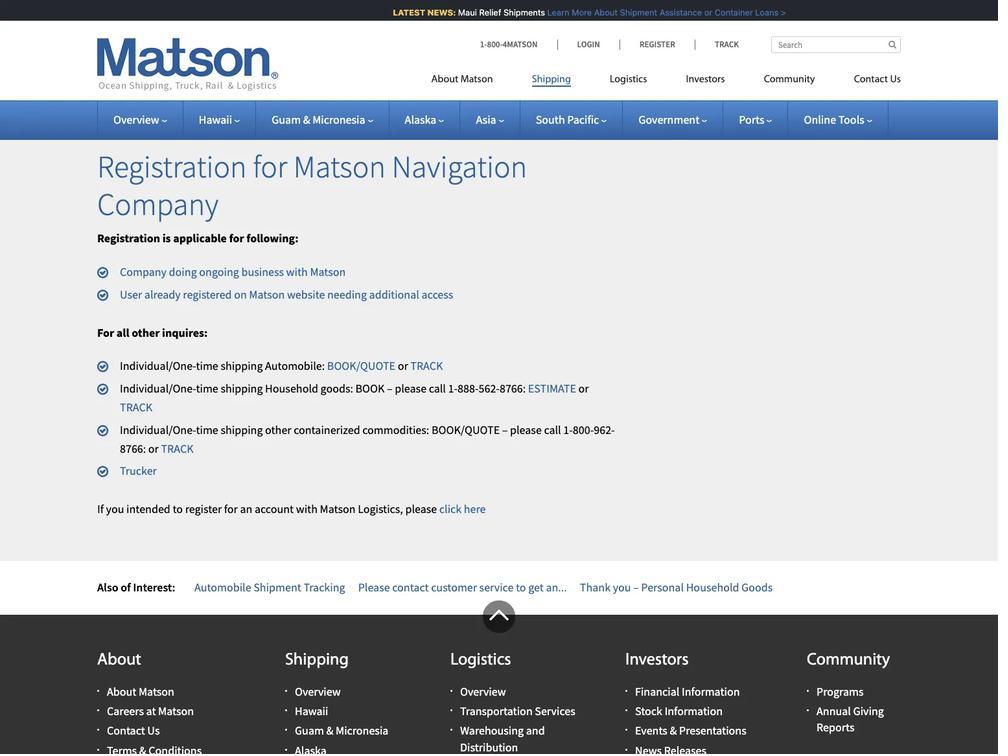 Task type: vqa. For each thing, say whether or not it's contained in the screenshot.


Task type: locate. For each thing, give the bounding box(es) containing it.
registration for registration is applicable for following:
[[97, 231, 160, 246]]

call inside individual/one-time shipping other containerized commodities: book/quote – please call 1-800-962- 8766: or
[[544, 423, 561, 437]]

0 vertical spatial book/quote
[[327, 359, 396, 374]]

&
[[303, 112, 310, 127], [326, 724, 334, 739], [670, 724, 677, 739]]

1 time from the top
[[196, 359, 218, 374]]

0 vertical spatial other
[[132, 325, 160, 340]]

2 horizontal spatial overview link
[[460, 685, 506, 700]]

if you intended to register for an account with matson logistics, please click here
[[97, 502, 486, 517]]

other inside individual/one-time shipping other containerized commodities: book/quote – please call 1-800-962- 8766: or
[[265, 423, 292, 437]]

services
[[535, 704, 576, 719]]

other right all
[[132, 325, 160, 340]]

company up 'user'
[[120, 265, 167, 279]]

individual/one- for individual/one-time shipping automobile:
[[120, 359, 196, 374]]

1 vertical spatial track
[[120, 400, 152, 415]]

0 vertical spatial –
[[387, 381, 393, 396]]

1 vertical spatial micronesia
[[336, 724, 389, 739]]

1- left 562-
[[448, 381, 458, 396]]

0 horizontal spatial track link
[[120, 400, 152, 415]]

2 horizontal spatial overview
[[460, 685, 506, 700]]

3 shipping from the top
[[221, 423, 263, 437]]

community
[[764, 75, 815, 85], [807, 652, 890, 670]]

0 horizontal spatial 8766:
[[120, 441, 146, 456]]

1 horizontal spatial track
[[161, 441, 194, 456]]

or up trucker link at the bottom
[[148, 441, 159, 456]]

1 shipping from the top
[[221, 359, 263, 374]]

overview link for logistics
[[460, 685, 506, 700]]

2 horizontal spatial &
[[670, 724, 677, 739]]

contact inside top menu navigation
[[854, 75, 888, 85]]

shipping inside individual/one-time shipping household goods: book – please call 1-888-562-8766: estimate or track
[[221, 381, 263, 396]]

alaska
[[405, 112, 437, 127]]

contact down careers
[[107, 724, 145, 739]]

0 horizontal spatial &
[[303, 112, 310, 127]]

learn more about shipment assistance or container loans > link
[[543, 7, 782, 18]]

track link for individual/one-time shipping automobile: book/quote or track
[[411, 359, 443, 374]]

0 horizontal spatial about matson link
[[107, 685, 174, 700]]

asia link
[[476, 112, 504, 127]]

shipping
[[532, 75, 571, 85], [285, 652, 349, 670]]

logistics
[[610, 75, 647, 85], [451, 652, 511, 670]]

1 horizontal spatial household
[[686, 580, 739, 595]]

information
[[682, 685, 740, 700], [665, 704, 723, 719]]

0 vertical spatial hawaii
[[199, 112, 232, 127]]

about for about
[[97, 652, 141, 670]]

latest news: maui relief shipments learn more about shipment assistance or container loans >
[[388, 7, 782, 18]]

matson down guam & micronesia
[[294, 147, 386, 186]]

shipment
[[615, 7, 653, 18], [254, 580, 301, 595]]

please left click
[[406, 502, 437, 517]]

logistics down register link
[[610, 75, 647, 85]]

1 horizontal spatial track link
[[161, 441, 194, 456]]

you right thank
[[613, 580, 631, 595]]

shipping inside individual/one-time shipping other containerized commodities: book/quote – please call 1-800-962- 8766: or
[[221, 423, 263, 437]]

programs link
[[817, 685, 864, 700]]

1 vertical spatial for
[[229, 231, 244, 246]]

blue matson logo with ocean, shipping, truck, rail and logistics written beneath it. image
[[97, 38, 279, 91]]

0 horizontal spatial overview link
[[113, 112, 167, 127]]

1 vertical spatial logistics
[[451, 652, 511, 670]]

Search search field
[[772, 36, 901, 53]]

contact up tools
[[854, 75, 888, 85]]

0 horizontal spatial hawaii link
[[199, 112, 240, 127]]

investors inside top menu navigation
[[686, 75, 725, 85]]

1 horizontal spatial contact
[[854, 75, 888, 85]]

about inside top menu navigation
[[432, 75, 459, 85]]

1 horizontal spatial call
[[544, 423, 561, 437]]

asia
[[476, 112, 496, 127]]

community up programs link
[[807, 652, 890, 670]]

8766: up trucker link at the bottom
[[120, 441, 146, 456]]

to left register
[[173, 502, 183, 517]]

2 horizontal spatial 1-
[[564, 423, 573, 437]]

on
[[234, 287, 247, 302]]

programs
[[817, 685, 864, 700]]

shipment left tracking
[[254, 580, 301, 595]]

0 vertical spatial hawaii link
[[199, 112, 240, 127]]

2 time from the top
[[196, 381, 218, 396]]

0 horizontal spatial call
[[429, 381, 446, 396]]

shipping for other
[[221, 423, 263, 437]]

1 vertical spatial please
[[510, 423, 542, 437]]

1 horizontal spatial 1-
[[480, 39, 487, 50]]

with right account
[[296, 502, 318, 517]]

registered
[[183, 287, 232, 302]]

0 horizontal spatial household
[[265, 381, 318, 396]]

8766: left estimate link
[[500, 381, 526, 396]]

2 individual/one- from the top
[[120, 381, 196, 396]]

1 horizontal spatial hawaii link
[[295, 704, 328, 719]]

1- left 962- in the bottom right of the page
[[564, 423, 573, 437]]

shipping inside top menu navigation
[[532, 75, 571, 85]]

hawaii link
[[199, 112, 240, 127], [295, 704, 328, 719]]

1 vertical spatial time
[[196, 381, 218, 396]]

1 vertical spatial other
[[265, 423, 292, 437]]

1 horizontal spatial you
[[613, 580, 631, 595]]

overview for overview
[[113, 112, 159, 127]]

with
[[286, 265, 308, 279], [296, 502, 318, 517]]

shipping up overview hawaii guam & micronesia
[[285, 652, 349, 670]]

matson right the at
[[158, 704, 194, 719]]

1 vertical spatial company
[[120, 265, 167, 279]]

1 horizontal spatial shipment
[[615, 7, 653, 18]]

call left the 888-
[[429, 381, 446, 396]]

household down automobile:
[[265, 381, 318, 396]]

2 vertical spatial for
[[224, 502, 238, 517]]

– inside individual/one-time shipping household goods: book – please call 1-888-562-8766: estimate or track
[[387, 381, 393, 396]]

other
[[132, 325, 160, 340], [265, 423, 292, 437]]

1 vertical spatial 800-
[[573, 423, 594, 437]]

1 vertical spatial call
[[544, 423, 561, 437]]

1 vertical spatial hawaii link
[[295, 704, 328, 719]]

2 horizontal spatial –
[[634, 580, 639, 595]]

contact us link
[[835, 68, 901, 95], [107, 724, 160, 739]]

–
[[387, 381, 393, 396], [502, 423, 508, 437], [634, 580, 639, 595]]

0 horizontal spatial contact
[[107, 724, 145, 739]]

please down estimate
[[510, 423, 542, 437]]

following:
[[247, 231, 299, 246]]

online tools link
[[804, 112, 873, 127]]

contact us link up tools
[[835, 68, 901, 95]]

call
[[429, 381, 446, 396], [544, 423, 561, 437]]

about matson link up careers at matson link
[[107, 685, 174, 700]]

inquires:
[[162, 325, 208, 340]]

562-
[[479, 381, 500, 396]]

0 horizontal spatial to
[[173, 502, 183, 517]]

investors up financial
[[626, 652, 689, 670]]

ports link
[[739, 112, 773, 127]]

us down the at
[[147, 724, 160, 739]]

top menu navigation
[[432, 68, 901, 95]]

0 vertical spatial please
[[395, 381, 427, 396]]

track link for individual/one-time shipping household goods: book – please call 1-888-562-8766: estimate or track
[[120, 400, 152, 415]]

matson up asia
[[461, 75, 493, 85]]

registration for matson navigation company
[[97, 147, 527, 223]]

0 vertical spatial 800-
[[487, 39, 503, 50]]

1 vertical spatial 8766:
[[120, 441, 146, 456]]

matson
[[461, 75, 493, 85], [294, 147, 386, 186], [310, 265, 346, 279], [249, 287, 285, 302], [320, 502, 356, 517], [139, 685, 174, 700], [158, 704, 194, 719]]

register link
[[620, 39, 695, 50]]

footer
[[0, 601, 998, 755]]

1 vertical spatial hawaii
[[295, 704, 328, 719]]

intended
[[126, 502, 170, 517]]

800- inside individual/one-time shipping other containerized commodities: book/quote – please call 1-800-962- 8766: or
[[573, 423, 594, 437]]

2 registration from the top
[[97, 231, 160, 246]]

shipping up south
[[532, 75, 571, 85]]

overview link
[[113, 112, 167, 127], [295, 685, 341, 700], [460, 685, 506, 700]]

1 vertical spatial –
[[502, 423, 508, 437]]

1- down relief
[[480, 39, 487, 50]]

automobile
[[195, 580, 251, 595]]

for
[[97, 325, 114, 340]]

shipment up register link
[[615, 7, 653, 18]]

about
[[590, 7, 613, 18], [432, 75, 459, 85], [97, 652, 141, 670], [107, 685, 136, 700]]

1 vertical spatial 1-
[[448, 381, 458, 396]]

1 horizontal spatial book/quote
[[432, 423, 500, 437]]

hawaii
[[199, 112, 232, 127], [295, 704, 328, 719]]

navigation
[[392, 147, 527, 186]]

overview transportation services warehousing and distribution
[[460, 685, 576, 755]]

& inside overview hawaii guam & micronesia
[[326, 724, 334, 739]]

0 vertical spatial shipping
[[532, 75, 571, 85]]

community up "online"
[[764, 75, 815, 85]]

you
[[106, 502, 124, 517], [613, 580, 631, 595]]

please right book
[[395, 381, 427, 396]]

ports
[[739, 112, 765, 127]]

shipping
[[221, 359, 263, 374], [221, 381, 263, 396], [221, 423, 263, 437]]

0 vertical spatial time
[[196, 359, 218, 374]]

information up events & presentations link
[[665, 704, 723, 719]]

track inside individual/one-time shipping household goods: book – please call 1-888-562-8766: estimate or track
[[120, 400, 152, 415]]

time inside individual/one-time shipping other containerized commodities: book/quote – please call 1-800-962- 8766: or
[[196, 423, 218, 437]]

and
[[526, 724, 545, 739]]

0 vertical spatial logistics
[[610, 75, 647, 85]]

already
[[144, 287, 181, 302]]

click here link
[[440, 502, 486, 517]]

guam
[[272, 112, 301, 127], [295, 724, 324, 739]]

800- down relief
[[487, 39, 503, 50]]

888-
[[458, 381, 479, 396]]

registration inside registration for matson navigation company
[[97, 147, 247, 186]]

overview for overview hawaii guam & micronesia
[[295, 685, 341, 700]]

3 time from the top
[[196, 423, 218, 437]]

with up website
[[286, 265, 308, 279]]

guam & micronesia
[[272, 112, 365, 127]]

1-800-4matson link
[[480, 39, 557, 50]]

register
[[640, 39, 676, 50]]

information up stock information link
[[682, 685, 740, 700]]

individual/one- inside individual/one-time shipping household goods: book – please call 1-888-562-8766: estimate or track
[[120, 381, 196, 396]]

0 horizontal spatial –
[[387, 381, 393, 396]]

goods
[[742, 580, 773, 595]]

0 horizontal spatial us
[[147, 724, 160, 739]]

1 individual/one- from the top
[[120, 359, 196, 374]]

individual/one-time shipping other containerized commodities: book/quote – please call 1-800-962- 8766: or
[[120, 423, 615, 456]]

overview
[[113, 112, 159, 127], [295, 685, 341, 700], [460, 685, 506, 700]]

0 horizontal spatial you
[[106, 502, 124, 517]]

for all other inquires:
[[97, 325, 208, 340]]

events
[[635, 724, 668, 739]]

about matson
[[432, 75, 493, 85]]

book/quote up book
[[327, 359, 396, 374]]

trucker
[[120, 464, 157, 479]]

0 vertical spatial community
[[764, 75, 815, 85]]

1 vertical spatial us
[[147, 724, 160, 739]]

0 vertical spatial household
[[265, 381, 318, 396]]

micronesia
[[313, 112, 365, 127], [336, 724, 389, 739]]

individual/one-time shipping household goods: book – please call 1-888-562-8766: estimate or track
[[120, 381, 589, 415]]

shipments
[[499, 7, 540, 18]]

company doing ongoing business with matson
[[120, 265, 346, 279]]

latest
[[388, 7, 421, 18]]

1 horizontal spatial logistics
[[610, 75, 647, 85]]

1 registration from the top
[[97, 147, 247, 186]]

other left containerized
[[265, 423, 292, 437]]

investors
[[686, 75, 725, 85], [626, 652, 689, 670]]

investors down track link
[[686, 75, 725, 85]]

contact inside 'about matson careers at matson contact us'
[[107, 724, 145, 739]]

1 vertical spatial guam
[[295, 724, 324, 739]]

0 vertical spatial call
[[429, 381, 446, 396]]

about matson link up asia
[[432, 68, 513, 95]]

0 vertical spatial about matson link
[[432, 68, 513, 95]]

to left get
[[516, 580, 526, 595]]

call down estimate link
[[544, 423, 561, 437]]

overview inside overview transportation services warehousing and distribution
[[460, 685, 506, 700]]

financial
[[635, 685, 680, 700]]

us down search icon
[[890, 75, 901, 85]]

1 vertical spatial individual/one-
[[120, 381, 196, 396]]

micronesia inside overview hawaii guam & micronesia
[[336, 724, 389, 739]]

or inside individual/one-time shipping household goods: book – please call 1-888-562-8766: estimate or track
[[579, 381, 589, 396]]

0 horizontal spatial shipping
[[285, 652, 349, 670]]

1 horizontal spatial –
[[502, 423, 508, 437]]

0 vertical spatial contact
[[854, 75, 888, 85]]

contact us link down careers
[[107, 724, 160, 739]]

2 vertical spatial track link
[[161, 441, 194, 456]]

you right the if
[[106, 502, 124, 517]]

book/quote link
[[327, 359, 396, 374]]

us inside 'about matson careers at matson contact us'
[[147, 724, 160, 739]]

1- inside individual/one-time shipping other containerized commodities: book/quote – please call 1-800-962- 8766: or
[[564, 423, 573, 437]]

800- down estimate
[[573, 423, 594, 437]]

1 vertical spatial book/quote
[[432, 423, 500, 437]]

shipping for household
[[221, 381, 263, 396]]

here
[[464, 502, 486, 517]]

us inside contact us link
[[890, 75, 901, 85]]

matson up the at
[[139, 685, 174, 700]]

1 vertical spatial you
[[613, 580, 631, 595]]

account
[[255, 502, 294, 517]]

2 shipping from the top
[[221, 381, 263, 396]]

registration for registration for matson navigation company
[[97, 147, 247, 186]]

us
[[890, 75, 901, 85], [147, 724, 160, 739]]

0 horizontal spatial other
[[132, 325, 160, 340]]

3 individual/one- from the top
[[120, 423, 196, 437]]

hawaii link for the bottommost guam & micronesia link
[[295, 704, 328, 719]]

0 vertical spatial investors
[[686, 75, 725, 85]]

0 vertical spatial track
[[411, 359, 443, 374]]

book/quote down the 888-
[[432, 423, 500, 437]]

please inside individual/one-time shipping other containerized commodities: book/quote – please call 1-800-962- 8766: or
[[510, 423, 542, 437]]

about inside 'about matson careers at matson contact us'
[[107, 685, 136, 700]]

1 vertical spatial shipping
[[221, 381, 263, 396]]

2 vertical spatial shipping
[[221, 423, 263, 437]]

community inside footer
[[807, 652, 890, 670]]

0 horizontal spatial logistics
[[451, 652, 511, 670]]

logistics down 'backtop' image
[[451, 652, 511, 670]]

1 horizontal spatial overview
[[295, 685, 341, 700]]

0 horizontal spatial track
[[120, 400, 152, 415]]

1 horizontal spatial overview link
[[295, 685, 341, 700]]

or
[[700, 7, 708, 18], [398, 359, 408, 374], [579, 381, 589, 396], [148, 441, 159, 456]]

0 horizontal spatial shipment
[[254, 580, 301, 595]]

individual/one- for individual/one-time shipping household goods: book – please call 1-888-562-8766:
[[120, 381, 196, 396]]

1 horizontal spatial 800-
[[573, 423, 594, 437]]

0 vertical spatial shipping
[[221, 359, 263, 374]]

0 vertical spatial registration
[[97, 147, 247, 186]]

applicable
[[173, 231, 227, 246]]

registration is applicable for following:
[[97, 231, 299, 246]]

company up is on the left top of page
[[97, 185, 219, 223]]

0 vertical spatial company
[[97, 185, 219, 223]]

1 vertical spatial community
[[807, 652, 890, 670]]

for inside registration for matson navigation company
[[253, 147, 287, 186]]

None search field
[[772, 36, 901, 53]]

you for if
[[106, 502, 124, 517]]

– inside individual/one-time shipping other containerized commodities: book/quote – please call 1-800-962- 8766: or
[[502, 423, 508, 437]]

0 vertical spatial individual/one-
[[120, 359, 196, 374]]

south pacific link
[[536, 112, 607, 127]]

1 vertical spatial contact
[[107, 724, 145, 739]]

overview inside overview hawaii guam & micronesia
[[295, 685, 341, 700]]

user
[[120, 287, 142, 302]]

household left the goods
[[686, 580, 739, 595]]

2 vertical spatial 1-
[[564, 423, 573, 437]]

time for other
[[196, 423, 218, 437]]

0 vertical spatial information
[[682, 685, 740, 700]]

book
[[356, 381, 385, 396]]

or right estimate link
[[579, 381, 589, 396]]

transportation
[[460, 704, 533, 719]]

time inside individual/one-time shipping household goods: book – please call 1-888-562-8766: estimate or track
[[196, 381, 218, 396]]

please inside individual/one-time shipping household goods: book – please call 1-888-562-8766: estimate or track
[[395, 381, 427, 396]]

0 vertical spatial track link
[[411, 359, 443, 374]]



Task type: describe. For each thing, give the bounding box(es) containing it.
time for automobile:
[[196, 359, 218, 374]]

1 vertical spatial household
[[686, 580, 739, 595]]

at
[[146, 704, 156, 719]]

you for thank
[[613, 580, 631, 595]]

1- inside individual/one-time shipping household goods: book – please call 1-888-562-8766: estimate or track
[[448, 381, 458, 396]]

please contact customer service to get an...
[[358, 580, 567, 595]]

shipping for automobile:
[[221, 359, 263, 374]]

please contact customer service to get an... link
[[358, 580, 567, 595]]

click
[[440, 502, 462, 517]]

0 vertical spatial shipment
[[615, 7, 653, 18]]

1 vertical spatial information
[[665, 704, 723, 719]]

thank
[[580, 580, 611, 595]]

matson inside top menu navigation
[[461, 75, 493, 85]]

south pacific
[[536, 112, 599, 127]]

south
[[536, 112, 565, 127]]

0 vertical spatial micronesia
[[313, 112, 365, 127]]

also
[[97, 580, 118, 595]]

matson up needing
[[310, 265, 346, 279]]

0 vertical spatial with
[[286, 265, 308, 279]]

track link
[[695, 39, 739, 50]]

annual giving reports link
[[817, 704, 884, 735]]

1 vertical spatial guam & micronesia link
[[295, 724, 389, 739]]

shipping link
[[513, 68, 591, 95]]

or inside individual/one-time shipping other containerized commodities: book/quote – please call 1-800-962- 8766: or
[[148, 441, 159, 456]]

government
[[639, 112, 700, 127]]

ongoing
[[199, 265, 239, 279]]

maui
[[453, 7, 472, 18]]

an...
[[546, 580, 567, 595]]

or right book/quote link
[[398, 359, 408, 374]]

tracking
[[304, 580, 345, 595]]

business
[[241, 265, 284, 279]]

user already registered on matson website needing additional access
[[120, 287, 453, 302]]

matson inside registration for matson navigation company
[[294, 147, 386, 186]]

doing
[[169, 265, 197, 279]]

0 vertical spatial guam & micronesia link
[[272, 112, 373, 127]]

0 horizontal spatial contact us link
[[107, 724, 160, 739]]

stock information link
[[635, 704, 723, 719]]

guam inside overview hawaii guam & micronesia
[[295, 724, 324, 739]]

trucker link
[[120, 464, 157, 479]]

1 vertical spatial with
[[296, 502, 318, 517]]

footer containing about
[[0, 601, 998, 755]]

needing
[[327, 287, 367, 302]]

register
[[185, 502, 222, 517]]

2 horizontal spatial track
[[411, 359, 443, 374]]

0 horizontal spatial hawaii
[[199, 112, 232, 127]]

about matson careers at matson contact us
[[107, 685, 194, 739]]

customer
[[431, 580, 477, 595]]

0 vertical spatial guam
[[272, 112, 301, 127]]

about matson link for shipping link in the right of the page
[[432, 68, 513, 95]]

news:
[[423, 7, 451, 18]]

of
[[121, 580, 131, 595]]

personal
[[641, 580, 684, 595]]

0 horizontal spatial book/quote
[[327, 359, 396, 374]]

interest:
[[133, 580, 175, 595]]

pacific
[[568, 112, 599, 127]]

1 horizontal spatial to
[[516, 580, 526, 595]]

household inside individual/one-time shipping household goods: book – please call 1-888-562-8766: estimate or track
[[265, 381, 318, 396]]

0 vertical spatial 1-
[[480, 39, 487, 50]]

hawaii inside overview hawaii guam & micronesia
[[295, 704, 328, 719]]

get
[[529, 580, 544, 595]]

community inside top menu navigation
[[764, 75, 815, 85]]

8766: inside individual/one-time shipping household goods: book – please call 1-888-562-8766: estimate or track
[[500, 381, 526, 396]]

estimate link
[[528, 381, 576, 396]]

& inside financial information stock information events & presentations
[[670, 724, 677, 739]]

matson down the business
[[249, 287, 285, 302]]

relief
[[475, 7, 497, 18]]

giving
[[854, 704, 884, 719]]

overview for overview transportation services warehousing and distribution
[[460, 685, 506, 700]]

tools
[[839, 112, 865, 127]]

careers at matson link
[[107, 704, 194, 719]]

matson left the logistics,
[[320, 502, 356, 517]]

contact us
[[854, 75, 901, 85]]

1-800-4matson
[[480, 39, 538, 50]]

automobile shipment tracking link
[[195, 580, 345, 595]]

2 vertical spatial track
[[161, 441, 194, 456]]

individual/one- inside individual/one-time shipping other containerized commodities: book/quote – please call 1-800-962- 8766: or
[[120, 423, 196, 437]]

more
[[567, 7, 587, 18]]

logistics,
[[358, 502, 403, 517]]

time for household
[[196, 381, 218, 396]]

0 horizontal spatial 800-
[[487, 39, 503, 50]]

0 vertical spatial to
[[173, 502, 183, 517]]

4matson
[[503, 39, 538, 50]]

search image
[[889, 40, 897, 49]]

access
[[422, 287, 453, 302]]

or left container in the top of the page
[[700, 7, 708, 18]]

also of interest:
[[97, 580, 175, 595]]

logistics link
[[591, 68, 667, 95]]

about for about matson
[[432, 75, 459, 85]]

backtop image
[[483, 601, 515, 633]]

1 vertical spatial investors
[[626, 652, 689, 670]]

overview link for shipping
[[295, 685, 341, 700]]

book/quote inside individual/one-time shipping other containerized commodities: book/quote – please call 1-800-962- 8766: or
[[432, 423, 500, 437]]

8766: inside individual/one-time shipping other containerized commodities: book/quote – please call 1-800-962- 8766: or
[[120, 441, 146, 456]]

call inside individual/one-time shipping household goods: book – please call 1-888-562-8766: estimate or track
[[429, 381, 446, 396]]

shipping inside footer
[[285, 652, 349, 670]]

contact
[[392, 580, 429, 595]]

transportation services link
[[460, 704, 576, 719]]

alaska link
[[405, 112, 444, 127]]

automobile shipment tracking
[[195, 580, 345, 595]]

loans
[[751, 7, 774, 18]]

2 vertical spatial –
[[634, 580, 639, 595]]

1 vertical spatial shipment
[[254, 580, 301, 595]]

service
[[480, 580, 514, 595]]

2 vertical spatial please
[[406, 502, 437, 517]]

learn
[[543, 7, 565, 18]]

thank you – personal household goods link
[[580, 580, 773, 595]]

logistics inside footer
[[451, 652, 511, 670]]

community link
[[745, 68, 835, 95]]

please
[[358, 580, 390, 595]]

login link
[[557, 39, 620, 50]]

assistance
[[655, 7, 697, 18]]

events & presentations link
[[635, 724, 747, 739]]

investors link
[[667, 68, 745, 95]]

thank you – personal household goods
[[580, 580, 773, 595]]

warehousing
[[460, 724, 524, 739]]

online tools
[[804, 112, 865, 127]]

0 vertical spatial contact us link
[[835, 68, 901, 95]]

about for about matson careers at matson contact us
[[107, 685, 136, 700]]

about matson link for careers at matson link
[[107, 685, 174, 700]]

user already registered on matson website needing additional access link
[[120, 287, 453, 302]]

company inside registration for matson navigation company
[[97, 185, 219, 223]]

stock
[[635, 704, 663, 719]]

online
[[804, 112, 836, 127]]

careers
[[107, 704, 144, 719]]

company doing ongoing business with matson link
[[120, 265, 346, 279]]

automobile:
[[265, 359, 325, 374]]

>
[[776, 7, 782, 18]]

presentations
[[680, 724, 747, 739]]

annual
[[817, 704, 851, 719]]

logistics inside top menu navigation
[[610, 75, 647, 85]]

individual/one-time shipping automobile: book/quote or track
[[120, 359, 443, 374]]

is
[[163, 231, 171, 246]]

financial information stock information events & presentations
[[635, 685, 747, 739]]

hawaii link for the top guam & micronesia link
[[199, 112, 240, 127]]

financial information link
[[635, 685, 740, 700]]



